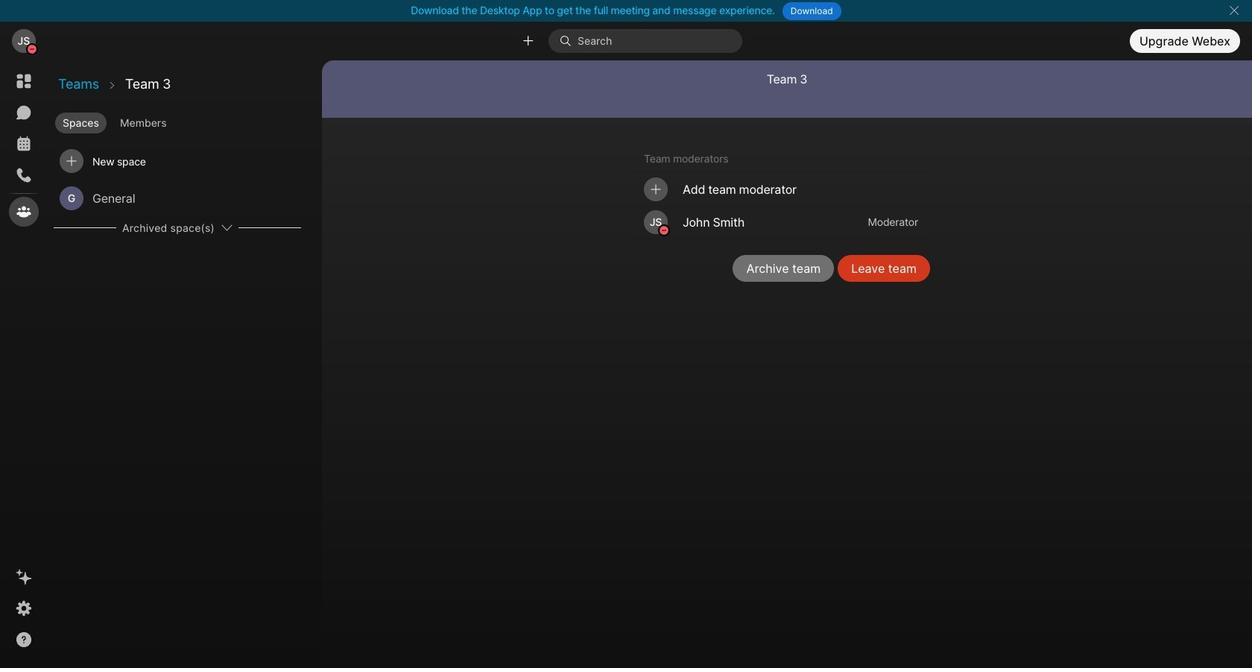 Task type: locate. For each thing, give the bounding box(es) containing it.
navigation
[[0, 60, 48, 668]]

john smith list item
[[632, 206, 931, 239]]

tab list
[[52, 107, 321, 135]]

add team moderator list item
[[632, 173, 931, 206]]

webex tab list
[[9, 66, 39, 227]]

list item
[[54, 142, 301, 180]]

team moderators list
[[632, 173, 931, 239]]

cancel_16 image
[[1229, 4, 1241, 16]]



Task type: describe. For each thing, give the bounding box(es) containing it.
arrow down_16 image
[[221, 221, 233, 233]]

general list item
[[54, 180, 301, 217]]



Task type: vqa. For each thing, say whether or not it's contained in the screenshot.
the cancel_16 image on the top of page
yes



